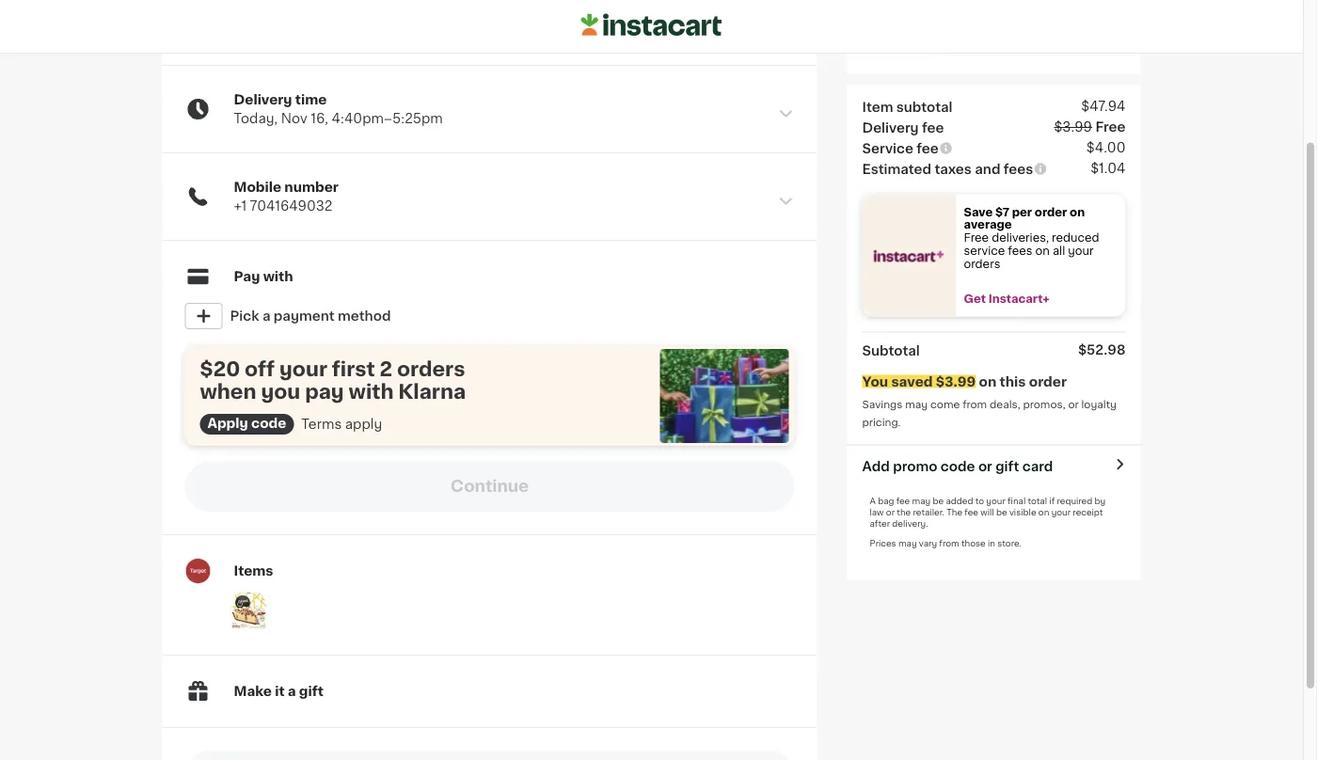 Task type: locate. For each thing, give the bounding box(es) containing it.
prices
[[870, 539, 897, 548]]

order
[[991, 24, 1027, 37], [1035, 206, 1068, 217], [1029, 375, 1067, 388]]

1 vertical spatial be
[[997, 508, 1008, 517]]

2 horizontal spatial with
[[1030, 24, 1059, 37]]

your
[[956, 24, 987, 37], [1069, 245, 1094, 256], [280, 359, 328, 379], [987, 497, 1006, 505], [1052, 508, 1071, 517]]

order right the per
[[1035, 206, 1068, 217]]

0 vertical spatial order
[[991, 24, 1027, 37]]

the
[[947, 508, 963, 517]]

reduced
[[1052, 232, 1100, 243]]

on down total
[[1039, 508, 1050, 517]]

today,
[[234, 112, 278, 125]]

your down reduced in the right of the page
[[1069, 245, 1094, 256]]

gift right it
[[299, 685, 324, 698]]

required
[[1057, 497, 1093, 505]]

code
[[251, 417, 286, 430], [941, 460, 976, 473]]

terms apply
[[301, 418, 382, 431]]

fee
[[922, 121, 944, 134], [917, 142, 939, 155], [897, 497, 910, 505], [965, 508, 979, 517]]

more info about 100% satisfaction guarantee image
[[955, 40, 970, 55]]

or up to
[[979, 460, 993, 473]]

save
[[964, 206, 993, 217]]

1 horizontal spatial be
[[997, 508, 1008, 517]]

apply
[[345, 418, 382, 431]]

savings
[[863, 400, 903, 410]]

1 horizontal spatial code
[[941, 460, 976, 473]]

pay with
[[234, 270, 293, 283]]

or
[[1069, 400, 1079, 410], [979, 460, 993, 473], [886, 508, 895, 517]]

delivery.
[[893, 520, 929, 528]]

orders up klarna
[[397, 359, 465, 379]]

0 vertical spatial be
[[933, 497, 944, 505]]

orders inside save $7 per order on average free deliveries, reduced service fees on all your orders
[[964, 258, 1001, 269]]

bag
[[878, 497, 894, 505]]

1 vertical spatial from
[[940, 539, 960, 548]]

receipt
[[1073, 508, 1104, 517]]

may
[[906, 400, 928, 410], [913, 497, 931, 505], [899, 539, 917, 548]]

may down "delivery."
[[899, 539, 917, 548]]

be right will
[[997, 508, 1008, 517]]

pricing.
[[863, 417, 901, 427]]

0 vertical spatial delivery
[[234, 93, 292, 106]]

from inside savings may come from deals, promos, or loyalty pricing.
[[963, 400, 988, 410]]

home image
[[581, 11, 722, 39]]

on
[[1070, 206, 1085, 217], [1036, 245, 1050, 256], [979, 375, 997, 388], [1039, 508, 1050, 517]]

1 horizontal spatial with
[[349, 382, 394, 401]]

1 horizontal spatial orders
[[964, 258, 1001, 269]]

may down saved
[[906, 400, 928, 410]]

0 horizontal spatial from
[[940, 539, 960, 548]]

delivery
[[234, 93, 292, 106], [863, 121, 919, 134]]

orders
[[964, 258, 1001, 269], [397, 359, 465, 379]]

with right pay
[[263, 270, 293, 283]]

come
[[931, 400, 960, 410]]

0 horizontal spatial gift
[[299, 685, 324, 698]]

0 vertical spatial code
[[251, 417, 286, 430]]

or left loyalty
[[1069, 400, 1079, 410]]

2
[[380, 359, 393, 379]]

1 horizontal spatial a
[[288, 685, 296, 698]]

code inside button
[[941, 460, 976, 473]]

apply code
[[208, 417, 286, 430]]

$7
[[996, 206, 1010, 217]]

fees right the and
[[1004, 162, 1034, 176]]

$3.99 up "come"
[[936, 375, 976, 388]]

save $7 per order on average free deliveries, reduced service fees on all your orders
[[964, 206, 1103, 269]]

loyalty
[[1082, 400, 1117, 410]]

2 vertical spatial may
[[899, 539, 917, 548]]

be
[[933, 497, 944, 505], [997, 508, 1008, 517]]

0 horizontal spatial or
[[886, 508, 895, 517]]

item subtotal
[[863, 100, 953, 113]]

0 vertical spatial $3.99
[[1055, 120, 1093, 133]]

taxes
[[935, 162, 972, 176]]

with down 2
[[349, 382, 394, 401]]

be up retailer.
[[933, 497, 944, 505]]

0 horizontal spatial $3.99
[[936, 375, 976, 388]]

or inside a bag fee may be added to your final total if required by law or the retailer. the fee will be visible on your receipt after delivery.
[[886, 508, 895, 517]]

final
[[1008, 497, 1026, 505]]

0 horizontal spatial a
[[263, 310, 271, 323]]

free
[[1096, 120, 1126, 133], [964, 232, 989, 243]]

fees down the deliveries, at the top
[[1008, 245, 1033, 256]]

gift inside button
[[996, 460, 1020, 473]]

gift left card
[[996, 460, 1020, 473]]

0 vertical spatial free
[[1096, 120, 1126, 133]]

a right it
[[288, 685, 296, 698]]

2 vertical spatial with
[[349, 382, 394, 401]]

1 horizontal spatial from
[[963, 400, 988, 410]]

4:40pm–5:25pm
[[332, 112, 443, 125]]

fee down to
[[965, 508, 979, 517]]

your up will
[[987, 497, 1006, 505]]

1 vertical spatial fees
[[1008, 245, 1033, 256]]

0 vertical spatial with
[[1030, 24, 1059, 37]]

1 vertical spatial $3.99
[[936, 375, 976, 388]]

0 vertical spatial from
[[963, 400, 988, 410]]

1 vertical spatial free
[[964, 232, 989, 243]]

1 horizontal spatial free
[[1096, 120, 1126, 133]]

0 vertical spatial or
[[1069, 400, 1079, 410]]

$1.04
[[1091, 161, 1126, 175]]

add
[[863, 460, 890, 473]]

free up $4.00
[[1096, 120, 1126, 133]]

2 horizontal spatial or
[[1069, 400, 1079, 410]]

0 horizontal spatial delivery
[[234, 93, 292, 106]]

a right pick
[[263, 310, 271, 323]]

0 horizontal spatial free
[[964, 232, 989, 243]]

or down "bag" at the right bottom of page
[[886, 508, 895, 517]]

time
[[295, 93, 327, 106]]

1 vertical spatial may
[[913, 497, 931, 505]]

order up 'promos,'
[[1029, 375, 1067, 388]]

your up pay
[[280, 359, 328, 379]]

peace
[[1063, 24, 1105, 37]]

$4.00
[[1087, 141, 1126, 154]]

a inside button
[[263, 310, 271, 323]]

0 vertical spatial fees
[[1004, 162, 1034, 176]]

delivery up today, in the top of the page
[[234, 93, 292, 106]]

code down you
[[251, 417, 286, 430]]

estimated
[[863, 162, 932, 176]]

0 vertical spatial a
[[263, 310, 271, 323]]

1 vertical spatial or
[[979, 460, 993, 473]]

from right vary
[[940, 539, 960, 548]]

your up more info about 100% satisfaction guarantee icon
[[956, 24, 987, 37]]

on left all
[[1036, 245, 1050, 256]]

deals,
[[990, 400, 1021, 410]]

with inside $20 off your first 2 orders when you pay with klarna
[[349, 382, 394, 401]]

with left peace
[[1030, 24, 1059, 37]]

0 vertical spatial gift
[[996, 460, 1020, 473]]

1 horizontal spatial gift
[[996, 460, 1020, 473]]

may inside savings may come from deals, promos, or loyalty pricing.
[[906, 400, 928, 410]]

from down you saved $3.99 on this order in the right of the page
[[963, 400, 988, 410]]

orders inside $20 off your first 2 orders when you pay with klarna
[[397, 359, 465, 379]]

total
[[1028, 497, 1048, 505]]

promos,
[[1024, 400, 1066, 410]]

delivery up 'service' on the right of page
[[863, 121, 919, 134]]

0 horizontal spatial orders
[[397, 359, 465, 379]]

1 vertical spatial code
[[941, 460, 976, 473]]

will
[[981, 508, 995, 517]]

savings may come from deals, promos, or loyalty pricing.
[[863, 400, 1120, 427]]

delivery fee
[[863, 121, 944, 134]]

your down if
[[1052, 508, 1071, 517]]

fees inside save $7 per order on average free deliveries, reduced service fees on all your orders
[[1008, 245, 1033, 256]]

from
[[963, 400, 988, 410], [940, 539, 960, 548]]

to
[[976, 497, 985, 505]]

0 horizontal spatial code
[[251, 417, 286, 430]]

nov
[[281, 112, 307, 125]]

fees
[[1004, 162, 1034, 176], [1008, 245, 1033, 256]]

1 horizontal spatial or
[[979, 460, 993, 473]]

$3.99 down $47.94
[[1055, 120, 1093, 133]]

order right place
[[991, 24, 1027, 37]]

after
[[870, 520, 890, 528]]

1 vertical spatial delivery
[[863, 121, 919, 134]]

you
[[863, 375, 889, 388]]

it
[[275, 685, 285, 698]]

with inside the place your order with peace of mind.
[[1030, 24, 1059, 37]]

7041649032
[[250, 200, 333, 213]]

0 vertical spatial orders
[[964, 258, 1001, 269]]

code up added
[[941, 460, 976, 473]]

$3.99 free
[[1055, 120, 1126, 133]]

0 vertical spatial may
[[906, 400, 928, 410]]

1 vertical spatial gift
[[299, 685, 324, 698]]

delivery inside delivery time today, nov 16, 4:40pm–5:25pm
[[234, 93, 292, 106]]

1 horizontal spatial delivery
[[863, 121, 919, 134]]

instacart+
[[989, 294, 1050, 304]]

1 vertical spatial order
[[1035, 206, 1068, 217]]

1 vertical spatial orders
[[397, 359, 465, 379]]

delivery for delivery fee
[[863, 121, 919, 134]]

store.
[[998, 539, 1022, 548]]

free up service
[[964, 232, 989, 243]]

may up retailer.
[[913, 497, 931, 505]]

1 vertical spatial with
[[263, 270, 293, 283]]

2 vertical spatial or
[[886, 508, 895, 517]]

orders down service
[[964, 258, 1001, 269]]

$3.99
[[1055, 120, 1093, 133], [936, 375, 976, 388]]



Task type: describe. For each thing, give the bounding box(es) containing it.
0 horizontal spatial be
[[933, 497, 944, 505]]

mobile
[[234, 181, 282, 194]]

the
[[897, 508, 911, 517]]

you saved $3.99 on this order
[[863, 375, 1067, 388]]

item
[[863, 100, 894, 113]]

16,
[[311, 112, 328, 125]]

terms
[[301, 418, 342, 431]]

pick a payment method
[[230, 310, 391, 323]]

place your order with peace of mind.
[[915, 24, 1122, 56]]

or inside button
[[979, 460, 993, 473]]

pick a payment method button
[[185, 297, 795, 335]]

fee up 'estimated taxes and fees'
[[917, 142, 939, 155]]

this
[[1000, 375, 1026, 388]]

promo
[[893, 460, 938, 473]]

mind.
[[915, 42, 953, 56]]

off
[[245, 359, 275, 379]]

deliveries,
[[992, 232, 1050, 243]]

$47.94
[[1082, 99, 1126, 112]]

if
[[1050, 497, 1055, 505]]

order inside save $7 per order on average free deliveries, reduced service fees on all your orders
[[1035, 206, 1068, 217]]

subtotal
[[863, 344, 920, 357]]

free inside save $7 per order on average free deliveries, reduced service fees on all your orders
[[964, 232, 989, 243]]

all
[[1053, 245, 1066, 256]]

may for come
[[906, 400, 928, 410]]

your inside the place your order with peace of mind.
[[956, 24, 987, 37]]

may inside a bag fee may be added to your final total if required by law or the retailer. the fee will be visible on your receipt after delivery.
[[913, 497, 931, 505]]

fee up the
[[897, 497, 910, 505]]

payment
[[274, 310, 335, 323]]

you
[[261, 382, 301, 401]]

retailer.
[[914, 508, 945, 517]]

get instacart+
[[964, 294, 1050, 304]]

get
[[964, 294, 986, 304]]

order inside the place your order with peace of mind.
[[991, 24, 1027, 37]]

delivery time image
[[778, 105, 795, 122]]

pick
[[230, 310, 259, 323]]

in
[[988, 539, 996, 548]]

from for those
[[940, 539, 960, 548]]

when
[[200, 382, 256, 401]]

service
[[964, 245, 1005, 256]]

vary
[[919, 539, 937, 548]]

your inside $20 off your first 2 orders when you pay with klarna
[[280, 359, 328, 379]]

average
[[964, 219, 1012, 230]]

number
[[285, 181, 339, 194]]

fee down subtotal
[[922, 121, 944, 134]]

a
[[870, 497, 876, 505]]

of
[[1108, 24, 1122, 37]]

law
[[870, 508, 884, 517]]

or inside savings may come from deals, promos, or loyalty pricing.
[[1069, 400, 1079, 410]]

$20 off your first 2 orders when you pay with klarna
[[200, 359, 466, 401]]

subtotal
[[897, 100, 953, 113]]

and
[[975, 162, 1001, 176]]

apply
[[208, 417, 248, 430]]

on inside a bag fee may be added to your final total if required by law or the retailer. the fee will be visible on your receipt after delivery.
[[1039, 508, 1050, 517]]

$52.98
[[1079, 343, 1126, 356]]

mobile number +1 7041649032
[[234, 181, 339, 213]]

add promo code or gift card
[[863, 460, 1053, 473]]

on left this
[[979, 375, 997, 388]]

first
[[332, 359, 375, 379]]

your inside save $7 per order on average free deliveries, reduced service fees on all your orders
[[1069, 245, 1094, 256]]

add promo code or gift card button
[[863, 457, 1053, 476]]

+1
[[234, 200, 247, 213]]

$20
[[200, 359, 240, 379]]

edwards® turtle pie image
[[230, 592, 268, 630]]

on up reduced in the right of the page
[[1070, 206, 1085, 217]]

service fee
[[863, 142, 939, 155]]

items
[[234, 565, 273, 578]]

delivery time today, nov 16, 4:40pm–5:25pm
[[234, 93, 443, 125]]

1 horizontal spatial $3.99
[[1055, 120, 1093, 133]]

get instacart+ button
[[957, 293, 1126, 306]]

may for vary
[[899, 539, 917, 548]]

pay
[[234, 270, 260, 283]]

0 horizontal spatial with
[[263, 270, 293, 283]]

from for deals,
[[963, 400, 988, 410]]

delivery for delivery time today, nov 16, 4:40pm–5:25pm
[[234, 93, 292, 106]]

place
[[915, 24, 953, 37]]

klarna
[[398, 382, 466, 401]]

a bag fee may be added to your final total if required by law or the retailer. the fee will be visible on your receipt after delivery.
[[870, 497, 1106, 528]]

by
[[1095, 497, 1106, 505]]

added
[[946, 497, 974, 505]]

pay
[[305, 382, 344, 401]]

prices may vary from those in store.
[[870, 539, 1022, 548]]

make
[[234, 685, 272, 698]]

method
[[338, 310, 391, 323]]

per
[[1013, 206, 1033, 217]]

make it a gift
[[234, 685, 324, 698]]

estimated taxes and fees
[[863, 162, 1034, 176]]

1 vertical spatial a
[[288, 685, 296, 698]]

mobile number image
[[778, 193, 795, 210]]

card
[[1023, 460, 1053, 473]]

2 vertical spatial order
[[1029, 375, 1067, 388]]

visible
[[1010, 508, 1037, 517]]



Task type: vqa. For each thing, say whether or not it's contained in the screenshot.
unselect item image related to pitted
no



